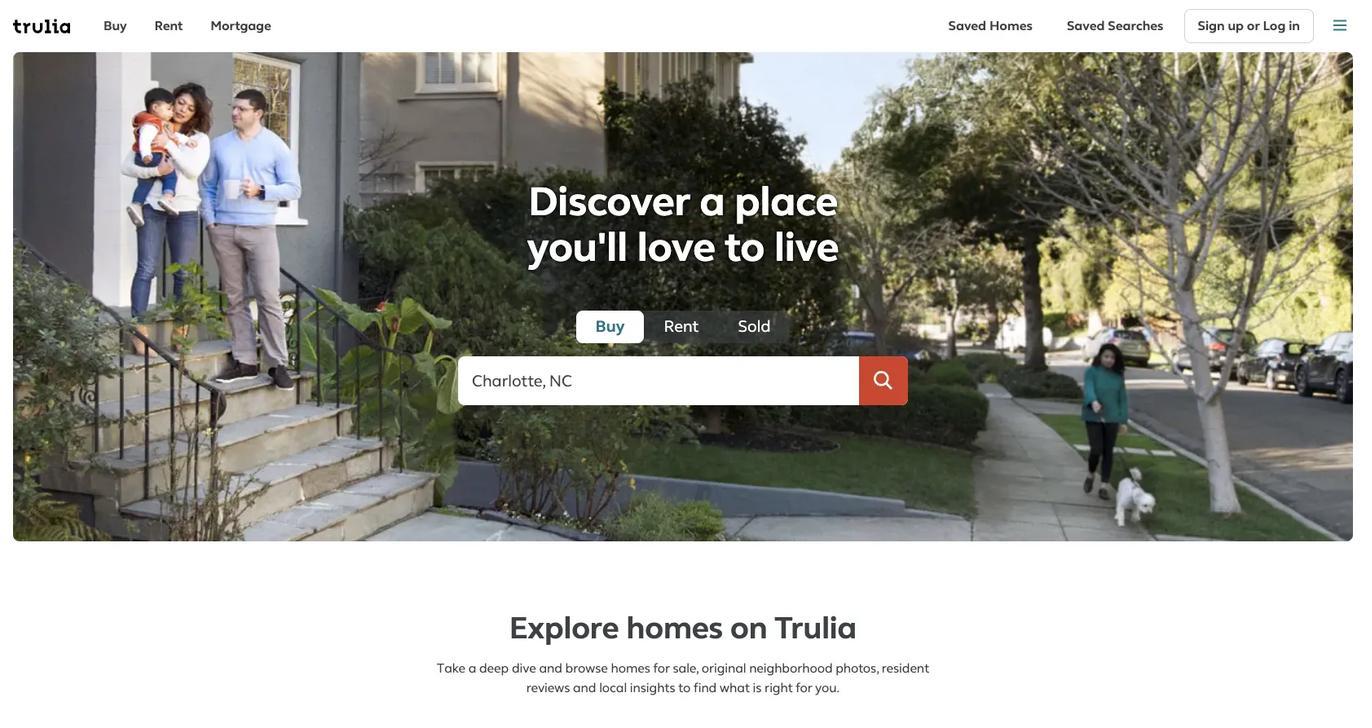 Task type: vqa. For each thing, say whether or not it's contained in the screenshot.
INRIX Icon
no



Task type: locate. For each thing, give the bounding box(es) containing it.
explore homes on trulia
[[510, 610, 857, 648]]

mortgage
[[211, 18, 271, 34]]

main element
[[0, 0, 1367, 52]]

search type group
[[576, 311, 791, 343]]

0 vertical spatial a
[[700, 178, 726, 228]]

2 saved from the left
[[1067, 18, 1105, 34]]

0 vertical spatial homes
[[627, 610, 723, 648]]

discover
[[528, 178, 691, 228]]

rent
[[155, 18, 183, 34], [664, 316, 699, 337]]

1 saved from the left
[[949, 18, 987, 34]]

original
[[702, 661, 747, 677]]

homes up sale,
[[627, 610, 723, 648]]

buy left rent button
[[596, 316, 625, 337]]

saved inside button
[[949, 18, 987, 34]]

to down sale,
[[679, 680, 691, 696]]

homes
[[627, 610, 723, 648], [611, 661, 651, 677]]

to left live
[[725, 223, 765, 274]]

you.
[[815, 680, 840, 696]]

rent button
[[645, 311, 719, 343]]

in
[[1290, 18, 1301, 34]]

0 horizontal spatial and
[[539, 661, 563, 677]]

sold button
[[719, 311, 791, 343]]

a for place
[[700, 178, 726, 228]]

0 vertical spatial for
[[654, 661, 670, 677]]

rent inside rent link
[[155, 18, 183, 34]]

0 horizontal spatial a
[[469, 661, 477, 677]]

1 vertical spatial buy
[[596, 316, 625, 337]]

saved for saved searches
[[1067, 18, 1105, 34]]

1 horizontal spatial saved
[[1067, 18, 1105, 34]]

rent right buy link
[[155, 18, 183, 34]]

a left place
[[700, 178, 726, 228]]

neighborhood
[[750, 661, 833, 677]]

0 horizontal spatial rent
[[155, 18, 183, 34]]

1 horizontal spatial rent
[[664, 316, 699, 337]]

on
[[731, 610, 768, 648]]

buy inside main element
[[104, 18, 127, 34]]

take a deep dive and browse homes for sale, original neighborhood photos, resident reviews and local insights to find what is right for you.
[[437, 661, 930, 696]]

explore
[[510, 610, 619, 648]]

rent up search for city, neighborhood, zip, county, school text field
[[664, 316, 699, 337]]

up
[[1229, 18, 1245, 34]]

and
[[539, 661, 563, 677], [573, 680, 597, 696]]

1 vertical spatial rent
[[664, 316, 699, 337]]

reviews
[[527, 680, 570, 696]]

0 vertical spatial to
[[725, 223, 765, 274]]

take
[[437, 661, 466, 677]]

searches
[[1109, 18, 1164, 34]]

resident
[[882, 661, 930, 677]]

for down neighborhood
[[796, 680, 813, 696]]

a inside take a deep dive and browse homes for sale, original neighborhood photos, resident reviews and local insights to find what is right for you.
[[469, 661, 477, 677]]

sold
[[738, 316, 771, 337]]

0 horizontal spatial buy
[[104, 18, 127, 34]]

right
[[765, 680, 793, 696]]

homes inside take a deep dive and browse homes for sale, original neighborhood photos, resident reviews and local insights to find what is right for you.
[[611, 661, 651, 677]]

local
[[600, 680, 627, 696]]

is
[[753, 680, 762, 696]]

saved left searches
[[1067, 18, 1105, 34]]

saved
[[949, 18, 987, 34], [1067, 18, 1105, 34]]

and down browse
[[573, 680, 597, 696]]

saved inside button
[[1067, 18, 1105, 34]]

1 horizontal spatial a
[[700, 178, 726, 228]]

homes up local
[[611, 661, 651, 677]]

for
[[654, 661, 670, 677], [796, 680, 813, 696]]

1 horizontal spatial to
[[725, 223, 765, 274]]

1 horizontal spatial buy
[[596, 316, 625, 337]]

0 vertical spatial rent
[[155, 18, 183, 34]]

for up "insights"
[[654, 661, 670, 677]]

sign up or log in button
[[1185, 9, 1315, 43]]

a inside discover a place you'll love to live
[[700, 178, 726, 228]]

0 horizontal spatial for
[[654, 661, 670, 677]]

buy
[[104, 18, 127, 34], [596, 316, 625, 337]]

1 vertical spatial and
[[573, 680, 597, 696]]

trulia image
[[13, 16, 70, 36]]

to
[[725, 223, 765, 274], [679, 680, 691, 696]]

a right take
[[469, 661, 477, 677]]

1 vertical spatial a
[[469, 661, 477, 677]]

and up reviews
[[539, 661, 563, 677]]

0 horizontal spatial to
[[679, 680, 691, 696]]

1 vertical spatial homes
[[611, 661, 651, 677]]

1 vertical spatial to
[[679, 680, 691, 696]]

a
[[700, 178, 726, 228], [469, 661, 477, 677]]

1 horizontal spatial and
[[573, 680, 597, 696]]

a for deep
[[469, 661, 477, 677]]

0 horizontal spatial saved
[[949, 18, 987, 34]]

love
[[638, 223, 716, 274]]

0 vertical spatial and
[[539, 661, 563, 677]]

to inside take a deep dive and browse homes for sale, original neighborhood photos, resident reviews and local insights to find what is right for you.
[[679, 680, 691, 696]]

0 vertical spatial buy
[[104, 18, 127, 34]]

saved left homes
[[949, 18, 987, 34]]

1 vertical spatial for
[[796, 680, 813, 696]]

buy left rent link
[[104, 18, 127, 34]]



Task type: describe. For each thing, give the bounding box(es) containing it.
saved searches
[[1067, 18, 1164, 34]]

discover a place you'll love to live
[[527, 178, 839, 274]]

residents of the neighborhood standing on steps in a tree covered street image
[[13, 52, 1354, 542]]

deep
[[480, 661, 509, 677]]

sign up or log in
[[1198, 18, 1301, 34]]

mortgage link
[[197, 9, 285, 43]]

saved homes button
[[935, 9, 1047, 43]]

buy inside "button"
[[596, 316, 625, 337]]

saved homes
[[949, 18, 1033, 34]]

photos,
[[836, 661, 879, 677]]

to inside discover a place you'll love to live
[[725, 223, 765, 274]]

saved searches button
[[1054, 9, 1178, 43]]

buy button
[[576, 311, 645, 343]]

log
[[1264, 18, 1286, 34]]

insights
[[630, 680, 676, 696]]

find
[[694, 680, 717, 696]]

rent inside rent button
[[664, 316, 699, 337]]

trulia
[[775, 610, 857, 648]]

you'll
[[527, 223, 628, 274]]

browse
[[566, 661, 608, 677]]

homes
[[990, 18, 1033, 34]]

what
[[720, 680, 750, 696]]

rent link
[[141, 9, 197, 43]]

sale,
[[673, 661, 699, 677]]

buy link
[[90, 9, 141, 43]]

place
[[735, 178, 838, 228]]

live
[[775, 223, 839, 274]]

dive
[[512, 661, 536, 677]]

or
[[1248, 18, 1261, 34]]

1 horizontal spatial for
[[796, 680, 813, 696]]

Search for City, Neighborhood, Zip, County, School text field
[[458, 356, 909, 405]]

saved for saved homes
[[949, 18, 987, 34]]

sign
[[1198, 18, 1225, 34]]



